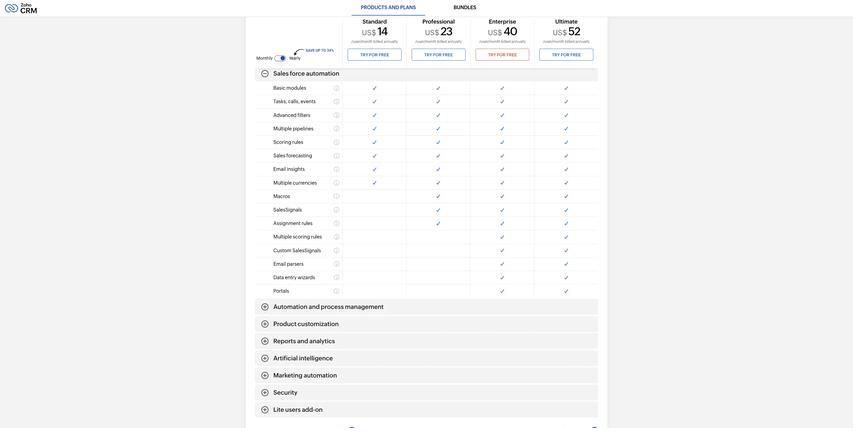 Task type: vqa. For each thing, say whether or not it's contained in the screenshot.
Custom
yes



Task type: describe. For each thing, give the bounding box(es) containing it.
/user/month for 52
[[543, 39, 564, 44]]

try for free for 23
[[424, 52, 453, 57]]

try for 52
[[552, 52, 560, 57]]

product
[[273, 320, 296, 328]]

and for automation
[[309, 303, 320, 310]]

sales for sales force automation
[[273, 70, 289, 77]]

0 vertical spatial salessignals
[[273, 207, 302, 213]]

up
[[315, 48, 320, 53]]

and for products
[[388, 5, 399, 10]]

enterprise
[[489, 18, 516, 25]]

data
[[273, 275, 284, 281]]

management
[[345, 303, 384, 310]]

bundles
[[454, 5, 476, 10]]

us$ for 23
[[425, 29, 439, 37]]

insights
[[287, 166, 305, 172]]

sales forecasting
[[273, 153, 312, 159]]

forecasting
[[286, 153, 312, 159]]

34%
[[327, 48, 334, 53]]

basic
[[273, 85, 286, 91]]

save
[[306, 48, 315, 53]]

calls,
[[288, 99, 300, 105]]

try for free link for 23
[[412, 49, 465, 61]]

assignment
[[273, 221, 301, 226]]

try for free for 52
[[552, 52, 581, 57]]

and for reports
[[297, 338, 308, 345]]

marketing automation
[[273, 372, 337, 379]]

customization
[[298, 320, 339, 328]]

billed for 14
[[373, 39, 383, 44]]

automation
[[273, 303, 308, 310]]

yearly
[[289, 56, 300, 61]]

reports
[[273, 338, 296, 345]]

tasks, calls, events
[[273, 99, 316, 105]]

multiple for multiple pipelines
[[273, 126, 292, 132]]

lite users add-on
[[273, 406, 323, 413]]

free for 40
[[506, 52, 517, 57]]

for for 40
[[497, 52, 505, 57]]

parsers
[[287, 261, 304, 267]]

try for free link for 14
[[348, 49, 401, 61]]

for for 14
[[369, 52, 378, 57]]

professional
[[422, 18, 455, 25]]

for for 23
[[433, 52, 442, 57]]

free for 14
[[379, 52, 389, 57]]

us$ 23 /user/month billed annually
[[415, 25, 462, 44]]

intelligence
[[299, 355, 333, 362]]

custom salessignals
[[273, 248, 321, 253]]

zoho crm logo image
[[5, 2, 37, 15]]

process
[[321, 303, 344, 310]]

wizards
[[298, 275, 315, 281]]

/user/month for 14
[[351, 39, 372, 44]]

billed for 23
[[437, 39, 447, 44]]

plans
[[400, 5, 416, 10]]

multiple pipelines
[[273, 126, 313, 132]]

product customization
[[273, 320, 339, 328]]

security
[[273, 389, 297, 396]]

us$ for 52
[[553, 29, 567, 37]]

14
[[377, 25, 387, 38]]

multiple scoring rules
[[273, 234, 322, 240]]

us$ for 14
[[362, 29, 376, 37]]

entry
[[285, 275, 297, 281]]

reports and analytics
[[273, 338, 335, 345]]

monthly
[[256, 56, 273, 61]]

annually for 40
[[511, 39, 526, 44]]

filters
[[298, 112, 310, 118]]

/user/month for 23
[[415, 39, 436, 44]]

us$ 40 /user/month billed annually
[[479, 25, 526, 44]]

products
[[361, 5, 387, 10]]

try for 14
[[360, 52, 368, 57]]

analytics
[[309, 338, 335, 345]]

ultimate
[[555, 18, 577, 25]]

save up to 34%
[[306, 48, 334, 53]]

marketing
[[273, 372, 302, 379]]



Task type: locate. For each thing, give the bounding box(es) containing it.
0 vertical spatial multiple
[[273, 126, 292, 132]]

1 vertical spatial email
[[273, 261, 286, 267]]

currencies
[[293, 180, 317, 186]]

2 for from the left
[[433, 52, 442, 57]]

2 vertical spatial and
[[297, 338, 308, 345]]

1 billed from the left
[[373, 39, 383, 44]]

try down the us$ 40 /user/month billed annually
[[488, 52, 496, 57]]

try for free down the us$ 52 /user/month billed annually
[[552, 52, 581, 57]]

try for free
[[360, 52, 389, 57], [424, 52, 453, 57], [488, 52, 517, 57], [552, 52, 581, 57]]

4 try for free link from the left
[[539, 49, 593, 61]]

us$ down standard
[[362, 29, 376, 37]]

/user/month inside the us$ 52 /user/month billed annually
[[543, 39, 564, 44]]

us$ 14 /user/month billed annually
[[351, 25, 398, 44]]

3 try for free from the left
[[488, 52, 517, 57]]

annually down 40
[[511, 39, 526, 44]]

us$ inside the us$ 40 /user/month billed annually
[[488, 29, 502, 37]]

billed down 40
[[501, 39, 511, 44]]

1 try from the left
[[360, 52, 368, 57]]

try for free for 40
[[488, 52, 517, 57]]

/user/month down the enterprise
[[479, 39, 500, 44]]

/user/month down ultimate
[[543, 39, 564, 44]]

/user/month down professional
[[415, 39, 436, 44]]

basic modules
[[273, 85, 306, 91]]

4 /user/month from the left
[[543, 39, 564, 44]]

4 free from the left
[[570, 52, 581, 57]]

1 sales from the top
[[273, 70, 289, 77]]

data entry wizards
[[273, 275, 315, 281]]

1 for from the left
[[369, 52, 378, 57]]

try down the us$ 52 /user/month billed annually
[[552, 52, 560, 57]]

standard
[[362, 18, 387, 25]]

automation down 'to'
[[306, 70, 339, 77]]

sales up basic
[[273, 70, 289, 77]]

rules up the forecasting
[[292, 139, 303, 145]]

rules for scoring rules
[[292, 139, 303, 145]]

annually inside us$ 23 /user/month billed annually
[[447, 39, 462, 44]]

4 try for free from the left
[[552, 52, 581, 57]]

0 vertical spatial email
[[273, 166, 286, 172]]

for down us$ 23 /user/month billed annually
[[433, 52, 442, 57]]

billed inside us$ 23 /user/month billed annually
[[437, 39, 447, 44]]

salessignals
[[273, 207, 302, 213], [292, 248, 321, 253]]

billed down 14 at the left of the page
[[373, 39, 383, 44]]

try for free down us$ 14 /user/month billed annually
[[360, 52, 389, 57]]

us$ 52 /user/month billed annually
[[543, 25, 590, 44]]

annually for 23
[[447, 39, 462, 44]]

artificial
[[273, 355, 298, 362]]

2 us$ from the left
[[425, 29, 439, 37]]

annually down 52
[[575, 39, 590, 44]]

try down us$ 14 /user/month billed annually
[[360, 52, 368, 57]]

automation and process management
[[273, 303, 384, 310]]

billed down 52
[[565, 39, 574, 44]]

1 email from the top
[[273, 166, 286, 172]]

sales
[[273, 70, 289, 77], [273, 153, 285, 159]]

email for email parsers
[[273, 261, 286, 267]]

2 vertical spatial rules
[[311, 234, 322, 240]]

2 billed from the left
[[437, 39, 447, 44]]

1 free from the left
[[379, 52, 389, 57]]

3 free from the left
[[506, 52, 517, 57]]

billed for 40
[[501, 39, 511, 44]]

1 horizontal spatial and
[[309, 303, 320, 310]]

/user/month down standard
[[351, 39, 372, 44]]

rules for assignment rules
[[302, 221, 313, 226]]

custom
[[273, 248, 291, 253]]

for
[[369, 52, 378, 57], [433, 52, 442, 57], [497, 52, 505, 57], [561, 52, 569, 57]]

4 us$ from the left
[[553, 29, 567, 37]]

/user/month
[[351, 39, 372, 44], [415, 39, 436, 44], [479, 39, 500, 44], [543, 39, 564, 44]]

23
[[440, 25, 452, 38]]

1 try for free link from the left
[[348, 49, 401, 61]]

1 annually from the left
[[383, 39, 398, 44]]

us$ inside us$ 14 /user/month billed annually
[[362, 29, 376, 37]]

sales down scoring
[[273, 153, 285, 159]]

0 vertical spatial and
[[388, 5, 399, 10]]

3 for from the left
[[497, 52, 505, 57]]

for for 52
[[561, 52, 569, 57]]

automation
[[306, 70, 339, 77], [304, 372, 337, 379]]

and left "plans"
[[388, 5, 399, 10]]

multiple up custom
[[273, 234, 292, 240]]

try down us$ 23 /user/month billed annually
[[424, 52, 432, 57]]

email parsers
[[273, 261, 304, 267]]

and
[[388, 5, 399, 10], [309, 303, 320, 310], [297, 338, 308, 345]]

2 multiple from the top
[[273, 180, 292, 186]]

salessignals down scoring
[[292, 248, 321, 253]]

4 for from the left
[[561, 52, 569, 57]]

free for 52
[[570, 52, 581, 57]]

events
[[301, 99, 316, 105]]

annually for 52
[[575, 39, 590, 44]]

0 vertical spatial sales
[[273, 70, 289, 77]]

/user/month for 40
[[479, 39, 500, 44]]

try for free link for 52
[[539, 49, 593, 61]]

2 email from the top
[[273, 261, 286, 267]]

4 billed from the left
[[565, 39, 574, 44]]

lite
[[273, 406, 284, 413]]

/user/month inside the us$ 40 /user/month billed annually
[[479, 39, 500, 44]]

0 vertical spatial automation
[[306, 70, 339, 77]]

3 us$ from the left
[[488, 29, 502, 37]]

for down the us$ 40 /user/month billed annually
[[497, 52, 505, 57]]

us$ inside the us$ 52 /user/month billed annually
[[553, 29, 567, 37]]

1 /user/month from the left
[[351, 39, 372, 44]]

us$ down the enterprise
[[488, 29, 502, 37]]

2 free from the left
[[442, 52, 453, 57]]

rules right scoring
[[311, 234, 322, 240]]

multiple for multiple scoring rules
[[273, 234, 292, 240]]

and up artificial intelligence
[[297, 338, 308, 345]]

1 us$ from the left
[[362, 29, 376, 37]]

products and plans
[[361, 5, 416, 10]]

3 /user/month from the left
[[479, 39, 500, 44]]

multiple for multiple currencies
[[273, 180, 292, 186]]

force
[[290, 70, 305, 77]]

email left insights
[[273, 166, 286, 172]]

multiple
[[273, 126, 292, 132], [273, 180, 292, 186], [273, 234, 292, 240]]

on
[[315, 406, 323, 413]]

4 try from the left
[[552, 52, 560, 57]]

3 multiple from the top
[[273, 234, 292, 240]]

rules
[[292, 139, 303, 145], [302, 221, 313, 226], [311, 234, 322, 240]]

40
[[503, 25, 517, 38]]

try for free down us$ 23 /user/month billed annually
[[424, 52, 453, 57]]

artificial intelligence
[[273, 355, 333, 362]]

try for free link
[[348, 49, 401, 61], [412, 49, 465, 61], [475, 49, 529, 61], [539, 49, 593, 61]]

2 sales from the top
[[273, 153, 285, 159]]

macros
[[273, 194, 290, 199]]

3 try for free link from the left
[[475, 49, 529, 61]]

2 try for free link from the left
[[412, 49, 465, 61]]

automation down intelligence
[[304, 372, 337, 379]]

try for free link down us$ 14 /user/month billed annually
[[348, 49, 401, 61]]

us$ inside us$ 23 /user/month billed annually
[[425, 29, 439, 37]]

email insights
[[273, 166, 305, 172]]

annually inside the us$ 40 /user/month billed annually
[[511, 39, 526, 44]]

modules
[[286, 85, 306, 91]]

try for free link down us$ 23 /user/month billed annually
[[412, 49, 465, 61]]

for down the us$ 52 /user/month billed annually
[[561, 52, 569, 57]]

annually down 14 at the left of the page
[[383, 39, 398, 44]]

0 vertical spatial rules
[[292, 139, 303, 145]]

1 vertical spatial rules
[[302, 221, 313, 226]]

rules up scoring
[[302, 221, 313, 226]]

pipelines
[[293, 126, 313, 132]]

scoring rules
[[273, 139, 303, 145]]

assignment rules
[[273, 221, 313, 226]]

/user/month inside us$ 23 /user/month billed annually
[[415, 39, 436, 44]]

email
[[273, 166, 286, 172], [273, 261, 286, 267]]

sales force automation
[[273, 70, 339, 77]]

add-
[[302, 406, 315, 413]]

email up data
[[273, 261, 286, 267]]

salessignals up assignment in the bottom of the page
[[273, 207, 302, 213]]

52
[[568, 25, 580, 38]]

free down us$ 14 /user/month billed annually
[[379, 52, 389, 57]]

us$ down professional
[[425, 29, 439, 37]]

4 annually from the left
[[575, 39, 590, 44]]

1 vertical spatial multiple
[[273, 180, 292, 186]]

billed
[[373, 39, 383, 44], [437, 39, 447, 44], [501, 39, 511, 44], [565, 39, 574, 44]]

1 vertical spatial salessignals
[[292, 248, 321, 253]]

tasks,
[[273, 99, 287, 105]]

advanced
[[273, 112, 297, 118]]

us$ down ultimate
[[553, 29, 567, 37]]

2 annually from the left
[[447, 39, 462, 44]]

3 try from the left
[[488, 52, 496, 57]]

2 try for free from the left
[[424, 52, 453, 57]]

free for 23
[[442, 52, 453, 57]]

/user/month inside us$ 14 /user/month billed annually
[[351, 39, 372, 44]]

2 try from the left
[[424, 52, 432, 57]]

free down the us$ 52 /user/month billed annually
[[570, 52, 581, 57]]

1 vertical spatial sales
[[273, 153, 285, 159]]

free down the us$ 40 /user/month billed annually
[[506, 52, 517, 57]]

billed inside us$ 14 /user/month billed annually
[[373, 39, 383, 44]]

advanced filters
[[273, 112, 310, 118]]

email for email insights
[[273, 166, 286, 172]]

try for 23
[[424, 52, 432, 57]]

annually
[[383, 39, 398, 44], [447, 39, 462, 44], [511, 39, 526, 44], [575, 39, 590, 44]]

free
[[379, 52, 389, 57], [442, 52, 453, 57], [506, 52, 517, 57], [570, 52, 581, 57]]

billed inside the us$ 52 /user/month billed annually
[[565, 39, 574, 44]]

try for free link down the us$ 52 /user/month billed annually
[[539, 49, 593, 61]]

try for free for 14
[[360, 52, 389, 57]]

annually for 14
[[383, 39, 398, 44]]

billed down 23
[[437, 39, 447, 44]]

sales for sales forecasting
[[273, 153, 285, 159]]

and up customization
[[309, 303, 320, 310]]

multiple up macros
[[273, 180, 292, 186]]

us$
[[362, 29, 376, 37], [425, 29, 439, 37], [488, 29, 502, 37], [553, 29, 567, 37]]

billed for 52
[[565, 39, 574, 44]]

multiple up scoring
[[273, 126, 292, 132]]

us$ for 40
[[488, 29, 502, 37]]

1 multiple from the top
[[273, 126, 292, 132]]

free down us$ 23 /user/month billed annually
[[442, 52, 453, 57]]

3 billed from the left
[[501, 39, 511, 44]]

1 vertical spatial automation
[[304, 372, 337, 379]]

3 annually from the left
[[511, 39, 526, 44]]

1 vertical spatial and
[[309, 303, 320, 310]]

try for free down the us$ 40 /user/month billed annually
[[488, 52, 517, 57]]

2 vertical spatial multiple
[[273, 234, 292, 240]]

try for free link down the us$ 40 /user/month billed annually
[[475, 49, 529, 61]]

multiple currencies
[[273, 180, 317, 186]]

to
[[321, 48, 326, 53]]

0 horizontal spatial and
[[297, 338, 308, 345]]

billed inside the us$ 40 /user/month billed annually
[[501, 39, 511, 44]]

1 try for free from the left
[[360, 52, 389, 57]]

scoring
[[293, 234, 310, 240]]

annually inside us$ 14 /user/month billed annually
[[383, 39, 398, 44]]

try for 40
[[488, 52, 496, 57]]

annually down 23
[[447, 39, 462, 44]]

for down us$ 14 /user/month billed annually
[[369, 52, 378, 57]]

try
[[360, 52, 368, 57], [424, 52, 432, 57], [488, 52, 496, 57], [552, 52, 560, 57]]

2 horizontal spatial and
[[388, 5, 399, 10]]

scoring
[[273, 139, 291, 145]]

portals
[[273, 288, 289, 294]]

2 /user/month from the left
[[415, 39, 436, 44]]

users
[[285, 406, 301, 413]]

try for free link for 40
[[475, 49, 529, 61]]

annually inside the us$ 52 /user/month billed annually
[[575, 39, 590, 44]]



